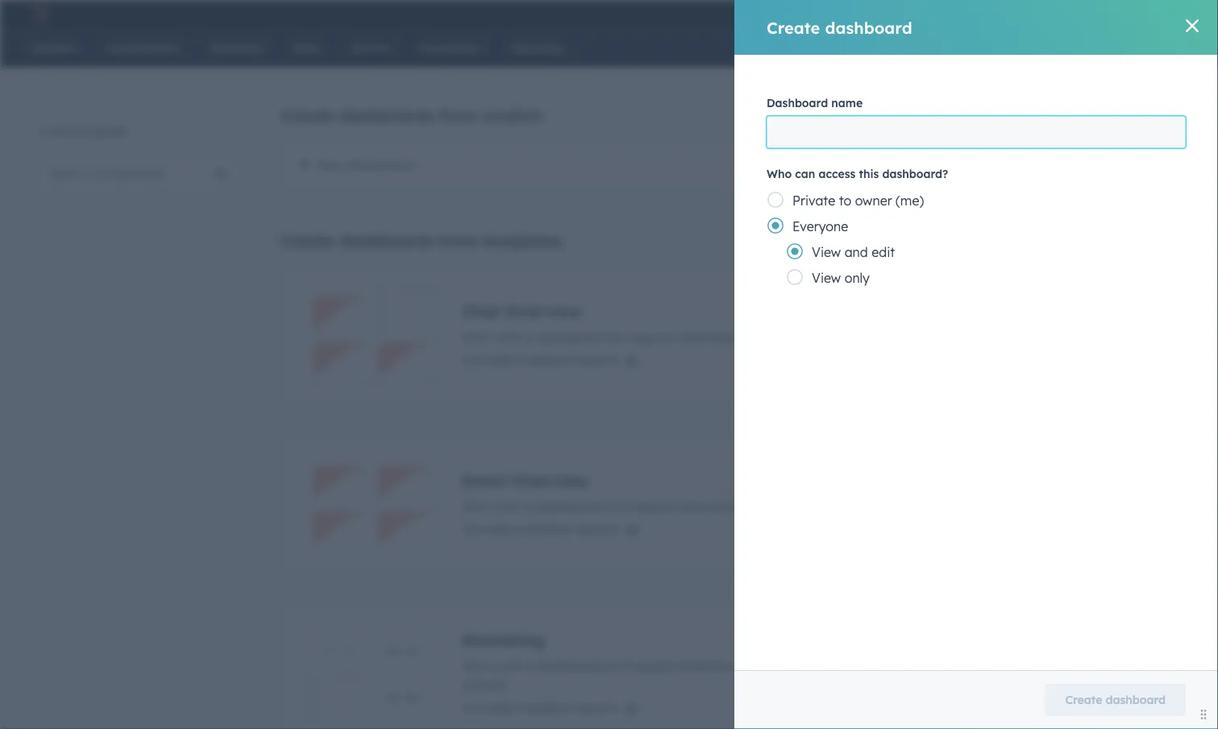 Task type: locate. For each thing, give the bounding box(es) containing it.
menu
[[855, 0, 1199, 26]]

the
[[744, 329, 764, 345], [744, 499, 764, 515]]

2 that from the top
[[681, 499, 706, 515]]

1 from from the top
[[439, 106, 478, 126]]

3 start from the top
[[462, 658, 492, 674]]

includes inside checkbox
[[462, 352, 514, 368]]

3 that from the top
[[680, 658, 705, 674]]

website
[[795, 658, 842, 674]]

3 includes from the top
[[462, 700, 514, 716]]

2 vertical spatial your
[[764, 658, 792, 674]]

dashboards up new dashboard
[[339, 106, 434, 126]]

requests inside chat overview start with a dashboard of 6 reports that show the kind of requests your team receives over chat.
[[813, 329, 865, 345]]

1 show from the top
[[709, 329, 741, 345]]

includes 6 default reports inside checkbox
[[462, 352, 619, 368]]

create dashboard up name
[[767, 17, 912, 37]]

the inside email overview start with a dashboard of 6 reports that show the kind of requests your team receives over email.
[[744, 499, 764, 515]]

Search HubSpot search field
[[992, 34, 1189, 61]]

receives inside chat overview start with a dashboard of 6 reports that show the kind of requests your team receives over chat.
[[934, 329, 984, 345]]

team inside chat overview start with a dashboard of 6 reports that show the kind of requests your team receives over chat.
[[899, 329, 931, 345]]

create dashboard
[[767, 17, 912, 37], [1065, 693, 1166, 707]]

includes down email
[[462, 521, 514, 537]]

of
[[64, 124, 75, 138], [606, 329, 619, 345], [797, 329, 809, 345], [606, 499, 619, 515], [797, 499, 809, 515], [606, 658, 619, 674]]

includes
[[462, 352, 514, 368], [462, 521, 514, 537], [462, 700, 514, 716]]

14
[[48, 124, 60, 138], [78, 124, 90, 138]]

2 14 from the left
[[78, 124, 90, 138]]

0 vertical spatial includes
[[462, 352, 514, 368]]

johnsmith
[[1125, 6, 1173, 19]]

1 team from the top
[[899, 329, 931, 345]]

focus
[[709, 658, 742, 674]]

0 vertical spatial 9
[[622, 658, 629, 674]]

requests for email overview
[[813, 499, 865, 515]]

None checkbox
[[281, 264, 1144, 407]]

from for scratch
[[439, 106, 478, 126]]

Dashboard name text field
[[767, 116, 1186, 148]]

2 from from the top
[[439, 231, 478, 251]]

0 vertical spatial includes 6 default reports
[[462, 352, 619, 368]]

a inside email overview start with a dashboard of 6 reports that show the kind of requests your team receives over email.
[[525, 499, 533, 515]]

and inside marketing start with a dashboard of 9 reports that focus on your website performance. also performance and contact activity.
[[1042, 658, 1065, 674]]

1 vertical spatial includes 6 default reports
[[462, 521, 619, 537]]

requests for chat overview
[[813, 329, 865, 345]]

0 vertical spatial create dashboard
[[767, 17, 912, 37]]

0 vertical spatial the
[[744, 329, 764, 345]]

1 horizontal spatial 14
[[78, 124, 90, 138]]

scratch
[[482, 106, 541, 126]]

includes 6 default reports
[[462, 352, 619, 368], [462, 521, 619, 537]]

6
[[622, 329, 630, 345], [517, 352, 525, 368], [622, 499, 630, 515], [517, 521, 525, 537]]

2 team from the top
[[899, 499, 931, 515]]

2 vertical spatial a
[[525, 658, 533, 674]]

that inside email overview start with a dashboard of 6 reports that show the kind of requests your team receives over email.
[[681, 499, 706, 515]]

0 horizontal spatial create dashboard
[[767, 17, 912, 37]]

2 show from the top
[[709, 499, 741, 515]]

templates
[[482, 231, 563, 251]]

6 inside email overview start with a dashboard of 6 reports that show the kind of requests your team receives over email.
[[622, 499, 630, 515]]

who
[[767, 167, 792, 181]]

dashboard
[[825, 17, 912, 37], [348, 157, 414, 173], [537, 329, 603, 345], [537, 499, 603, 515], [537, 658, 603, 674], [1106, 693, 1166, 707]]

the inside chat overview start with a dashboard of 6 reports that show the kind of requests your team receives over chat.
[[744, 329, 764, 345]]

0 vertical spatial from
[[439, 106, 478, 126]]

close image
[[1186, 19, 1199, 32]]

New dashboard checkbox
[[281, 139, 1144, 192]]

kind inside chat overview start with a dashboard of 6 reports that show the kind of requests your team receives over chat.
[[767, 329, 793, 345]]

0 vertical spatial receives
[[934, 329, 984, 345]]

2 vertical spatial default
[[528, 700, 571, 716]]

with inside chat overview start with a dashboard of 6 reports that show the kind of requests your team receives over chat.
[[496, 329, 521, 345]]

over inside email overview start with a dashboard of 6 reports that show the kind of requests your team receives over email.
[[987, 499, 1014, 515]]

reports inside marketing start with a dashboard of 9 reports that focus on your website performance. also performance and contact activity.
[[633, 658, 677, 674]]

that inside marketing start with a dashboard of 9 reports that focus on your website performance. also performance and contact activity.
[[680, 658, 705, 674]]

2 view from the top
[[812, 270, 841, 286]]

reports
[[633, 329, 677, 345], [575, 352, 619, 368], [633, 499, 677, 515], [575, 521, 619, 537], [633, 658, 677, 674], [574, 700, 618, 716]]

email
[[462, 470, 507, 491]]

1 vertical spatial show
[[709, 499, 741, 515]]

1 a from the top
[[525, 329, 533, 345]]

with inside email overview start with a dashboard of 6 reports that show the kind of requests your team receives over email.
[[496, 499, 521, 515]]

3 a from the top
[[525, 658, 533, 674]]

this
[[859, 167, 879, 181]]

0 vertical spatial your
[[868, 329, 895, 345]]

9 inside marketing start with a dashboard of 9 reports that focus on your website performance. also performance and contact activity.
[[622, 658, 629, 674]]

0 vertical spatial team
[[899, 329, 931, 345]]

create down contact
[[1065, 693, 1102, 707]]

includes for marketing
[[462, 700, 514, 716]]

with for chat
[[496, 329, 521, 345]]

show inside chat overview start with a dashboard of 6 reports that show the kind of requests your team receives over chat.
[[709, 329, 741, 345]]

1 kind from the top
[[767, 329, 793, 345]]

1 vertical spatial default
[[528, 521, 571, 537]]

dashboard inside 'option'
[[348, 157, 414, 173]]

1 vertical spatial receives
[[934, 499, 984, 515]]

over left chat.
[[987, 329, 1014, 345]]

receives left email.
[[934, 499, 984, 515]]

start
[[462, 329, 492, 345], [462, 499, 492, 515], [462, 658, 492, 674]]

1 vertical spatial overview
[[512, 470, 589, 491]]

that inside chat overview start with a dashboard of 6 reports that show the kind of requests your team receives over chat.
[[681, 329, 706, 345]]

1 vertical spatial requests
[[813, 499, 865, 515]]

a for email
[[525, 499, 533, 515]]

over inside chat overview start with a dashboard of 6 reports that show the kind of requests your team receives over chat.
[[987, 329, 1014, 345]]

your inside email overview start with a dashboard of 6 reports that show the kind of requests your team receives over email.
[[868, 499, 895, 515]]

create up new
[[281, 106, 334, 126]]

includes down activity.
[[462, 700, 514, 716]]

your
[[868, 329, 895, 345], [868, 499, 895, 515], [764, 658, 792, 674]]

and up only
[[845, 244, 868, 260]]

default
[[528, 352, 571, 368], [528, 521, 571, 537], [528, 700, 571, 716]]

9
[[622, 658, 629, 674], [517, 700, 524, 716]]

Search search field
[[39, 157, 240, 189]]

2 the from the top
[[744, 499, 764, 515]]

includes 6 default reports down the chat
[[462, 352, 619, 368]]

dashboard inside email overview start with a dashboard of 6 reports that show the kind of requests your team receives over email.
[[537, 499, 603, 515]]

show inside email overview start with a dashboard of 6 reports that show the kind of requests your team receives over email.
[[709, 499, 741, 515]]

from
[[439, 106, 478, 126], [439, 231, 478, 251]]

1 vertical spatial dashboards
[[339, 231, 434, 251]]

0 vertical spatial over
[[987, 329, 1014, 345]]

kind inside email overview start with a dashboard of 6 reports that show the kind of requests your team receives over email.
[[767, 499, 793, 515]]

0 vertical spatial overview
[[505, 301, 582, 321]]

1 horizontal spatial create dashboard
[[1065, 693, 1166, 707]]

1-14 of 14 results
[[39, 124, 128, 138]]

view left only
[[812, 270, 841, 286]]

start inside email overview start with a dashboard of 6 reports that show the kind of requests your team receives over email.
[[462, 499, 492, 515]]

1 vertical spatial create dashboard
[[1065, 693, 1166, 707]]

1 vertical spatial kind
[[767, 499, 793, 515]]

to
[[839, 193, 851, 209]]

dashboards down new dashboard
[[339, 231, 434, 251]]

and
[[845, 244, 868, 260], [1042, 658, 1065, 674]]

start inside chat overview start with a dashboard of 6 reports that show the kind of requests your team receives over chat.
[[462, 329, 492, 345]]

1 vertical spatial with
[[496, 499, 521, 515]]

1 over from the top
[[987, 329, 1014, 345]]

1 dashboards from the top
[[339, 106, 434, 126]]

0 vertical spatial view
[[812, 244, 841, 260]]

receives left chat.
[[934, 329, 984, 345]]

receives for email overview
[[934, 499, 984, 515]]

overview right the chat
[[505, 301, 582, 321]]

with down the chat
[[496, 329, 521, 345]]

view only
[[812, 270, 870, 286]]

1 vertical spatial over
[[987, 499, 1014, 515]]

dashboards
[[339, 106, 434, 126], [339, 231, 434, 251]]

1 view from the top
[[812, 244, 841, 260]]

1 vertical spatial and
[[1042, 658, 1065, 674]]

2 vertical spatial start
[[462, 658, 492, 674]]

1 with from the top
[[496, 329, 521, 345]]

0 vertical spatial with
[[496, 329, 521, 345]]

overview
[[505, 301, 582, 321], [512, 470, 589, 491]]

0 vertical spatial a
[[525, 329, 533, 345]]

2 a from the top
[[525, 499, 533, 515]]

2 dashboards from the top
[[339, 231, 434, 251]]

0 vertical spatial kind
[[767, 329, 793, 345]]

None checkbox
[[281, 433, 1144, 576], [281, 602, 1144, 730], [281, 433, 1144, 576], [281, 602, 1144, 730]]

overview inside email overview start with a dashboard of 6 reports that show the kind of requests your team receives over email.
[[512, 470, 589, 491]]

start down the chat
[[462, 329, 492, 345]]

0 vertical spatial default
[[528, 352, 571, 368]]

1 vertical spatial includes
[[462, 521, 514, 537]]

1 vertical spatial the
[[744, 499, 764, 515]]

john smith image
[[1107, 6, 1122, 20]]

dashboard inside chat overview start with a dashboard of 6 reports that show the kind of requests your team receives over chat.
[[537, 329, 603, 345]]

from left templates
[[439, 231, 478, 251]]

none checkbox containing chat overview
[[281, 264, 1144, 407]]

0 vertical spatial and
[[845, 244, 868, 260]]

1 vertical spatial that
[[681, 499, 706, 515]]

1 vertical spatial team
[[899, 499, 931, 515]]

over left email.
[[987, 499, 1014, 515]]

2 includes from the top
[[462, 521, 514, 537]]

2 requests from the top
[[813, 499, 865, 515]]

2 kind from the top
[[767, 499, 793, 515]]

0 vertical spatial start
[[462, 329, 492, 345]]

3 with from the top
[[496, 658, 521, 674]]

with down the marketing
[[496, 658, 521, 674]]

2 vertical spatial that
[[680, 658, 705, 674]]

dashboard
[[767, 96, 828, 110]]

includes down the chat
[[462, 352, 514, 368]]

2 vertical spatial includes
[[462, 700, 514, 716]]

2 includes 6 default reports from the top
[[462, 521, 619, 537]]

new
[[317, 157, 344, 173]]

1 includes from the top
[[462, 352, 514, 368]]

marketplaces button
[[976, 0, 1009, 26]]

2 with from the top
[[496, 499, 521, 515]]

view down everyone
[[812, 244, 841, 260]]

1 start from the top
[[462, 329, 492, 345]]

2 receives from the top
[[934, 499, 984, 515]]

1 horizontal spatial 9
[[622, 658, 629, 674]]

from for templates
[[439, 231, 478, 251]]

2 vertical spatial with
[[496, 658, 521, 674]]

can
[[795, 167, 815, 181]]

team
[[899, 329, 931, 345], [899, 499, 931, 515]]

edit
[[872, 244, 895, 260]]

0 horizontal spatial 9
[[517, 700, 524, 716]]

new dashboard
[[317, 157, 414, 173]]

a inside chat overview start with a dashboard of 6 reports that show the kind of requests your team receives over chat.
[[525, 329, 533, 345]]

name
[[831, 96, 863, 110]]

menu item
[[943, 0, 974, 26]]

0 horizontal spatial 14
[[48, 124, 60, 138]]

view for view and edit
[[812, 244, 841, 260]]

1 requests from the top
[[813, 329, 865, 345]]

0 vertical spatial show
[[709, 329, 741, 345]]

1 vertical spatial from
[[439, 231, 478, 251]]

from left scratch
[[439, 106, 478, 126]]

receives
[[934, 329, 984, 345], [934, 499, 984, 515]]

1 the from the top
[[744, 329, 764, 345]]

kind
[[767, 329, 793, 345], [767, 499, 793, 515]]

requests
[[813, 329, 865, 345], [813, 499, 865, 515]]

a
[[525, 329, 533, 345], [525, 499, 533, 515], [525, 658, 533, 674]]

view
[[812, 244, 841, 260], [812, 270, 841, 286]]

private to owner (me)
[[792, 193, 924, 209]]

with
[[496, 329, 521, 345], [496, 499, 521, 515], [496, 658, 521, 674]]

includes 6 default reports down email
[[462, 521, 619, 537]]

of inside marketing start with a dashboard of 9 reports that focus on your website performance. also performance and contact activity.
[[606, 658, 619, 674]]

1 vertical spatial start
[[462, 499, 492, 515]]

over
[[987, 329, 1014, 345], [987, 499, 1014, 515]]

create dashboard down contact
[[1065, 693, 1166, 707]]

default for chat overview
[[528, 352, 571, 368]]

start up activity.
[[462, 658, 492, 674]]

1 vertical spatial your
[[868, 499, 895, 515]]

(me)
[[896, 193, 924, 209]]

team inside email overview start with a dashboard of 6 reports that show the kind of requests your team receives over email.
[[899, 499, 931, 515]]

your inside chat overview start with a dashboard of 6 reports that show the kind of requests your team receives over chat.
[[868, 329, 895, 345]]

1 receives from the top
[[934, 329, 984, 345]]

create dashboard button
[[1045, 684, 1186, 717]]

create dashboard inside create dashboard button
[[1065, 693, 1166, 707]]

email overview start with a dashboard of 6 reports that show the kind of requests your team receives over email.
[[462, 470, 1053, 515]]

1 that from the top
[[681, 329, 706, 345]]

and left contact
[[1042, 658, 1065, 674]]

receives inside email overview start with a dashboard of 6 reports that show the kind of requests your team receives over email.
[[934, 499, 984, 515]]

that for chat overview
[[681, 329, 706, 345]]

show
[[709, 329, 741, 345], [709, 499, 741, 515]]

0 horizontal spatial and
[[845, 244, 868, 260]]

that
[[681, 329, 706, 345], [681, 499, 706, 515], [680, 658, 705, 674]]

create
[[767, 17, 820, 37], [281, 106, 334, 126], [281, 231, 334, 251], [1065, 693, 1102, 707]]

0 vertical spatial that
[[681, 329, 706, 345]]

requests inside email overview start with a dashboard of 6 reports that show the kind of requests your team receives over email.
[[813, 499, 865, 515]]

overview right email
[[512, 470, 589, 491]]

0 vertical spatial dashboards
[[339, 106, 434, 126]]

with down email
[[496, 499, 521, 515]]

2 over from the top
[[987, 499, 1014, 515]]

overview inside chat overview start with a dashboard of 6 reports that show the kind of requests your team receives over chat.
[[505, 301, 582, 321]]

1 vertical spatial a
[[525, 499, 533, 515]]

1 vertical spatial view
[[812, 270, 841, 286]]

performance.
[[845, 658, 927, 674]]

start down email
[[462, 499, 492, 515]]

1 includes 6 default reports from the top
[[462, 352, 619, 368]]

view for view only
[[812, 270, 841, 286]]

2 start from the top
[[462, 499, 492, 515]]

0 vertical spatial requests
[[813, 329, 865, 345]]

1 horizontal spatial and
[[1042, 658, 1065, 674]]



Task type: describe. For each thing, give the bounding box(es) containing it.
on
[[746, 658, 761, 674]]

show for chat overview
[[709, 329, 741, 345]]

johnsmith button
[[1097, 0, 1197, 26]]

reports inside chat overview start with a dashboard of 6 reports that show the kind of requests your team receives over chat.
[[633, 329, 677, 345]]

notifications button
[[1067, 0, 1094, 26]]

1 14 from the left
[[48, 124, 60, 138]]

the for chat overview
[[744, 329, 764, 345]]

start for chat
[[462, 329, 492, 345]]

results
[[93, 124, 128, 138]]

upgrade
[[884, 8, 929, 21]]

settings image
[[1046, 7, 1061, 21]]

6 inside chat overview start with a dashboard of 6 reports that show the kind of requests your team receives over chat.
[[622, 329, 630, 345]]

menu containing johnsmith
[[855, 0, 1199, 26]]

with for email
[[496, 499, 521, 515]]

dashboards for templates
[[339, 231, 434, 251]]

dashboard?
[[882, 167, 948, 181]]

includes for chat
[[462, 352, 514, 368]]

default for email overview
[[528, 521, 571, 537]]

kind for chat overview
[[767, 329, 793, 345]]

a inside marketing start with a dashboard of 9 reports that focus on your website performance. also performance and contact activity.
[[525, 658, 533, 674]]

your for chat overview
[[868, 329, 895, 345]]

includes for email
[[462, 521, 514, 537]]

over for chat overview
[[987, 329, 1014, 345]]

dashboard name
[[767, 96, 863, 110]]

access
[[819, 167, 856, 181]]

includes 9 default reports
[[462, 700, 618, 716]]

help button
[[1013, 0, 1040, 26]]

hubspot image
[[29, 3, 48, 23]]

create down new
[[281, 231, 334, 251]]

chat.
[[1017, 329, 1047, 345]]

owner
[[855, 193, 892, 209]]

with inside marketing start with a dashboard of 9 reports that focus on your website performance. also performance and contact activity.
[[496, 658, 521, 674]]

everyone
[[792, 218, 848, 235]]

create dashboards from templates
[[281, 231, 563, 251]]

notifications image
[[1073, 7, 1088, 22]]

who can access this dashboard?
[[767, 167, 948, 181]]

upgrade image
[[866, 7, 880, 22]]

also
[[930, 658, 956, 674]]

search button
[[1176, 34, 1204, 61]]

over for email overview
[[987, 499, 1014, 515]]

that for email overview
[[681, 499, 706, 515]]

your inside marketing start with a dashboard of 9 reports that focus on your website performance. also performance and contact activity.
[[764, 658, 792, 674]]

private
[[792, 193, 835, 209]]

includes 6 default reports for chat
[[462, 352, 619, 368]]

email.
[[1017, 499, 1053, 515]]

help image
[[1019, 7, 1034, 22]]

overview for chat overview
[[505, 301, 582, 321]]

receives for chat overview
[[934, 329, 984, 345]]

kind for email overview
[[767, 499, 793, 515]]

create up dashboard
[[767, 17, 820, 37]]

dashboard inside marketing start with a dashboard of 9 reports that focus on your website performance. also performance and contact activity.
[[537, 658, 603, 674]]

create dashboards from scratch
[[281, 106, 541, 126]]

performance
[[960, 658, 1038, 674]]

default for marketing
[[528, 700, 571, 716]]

includes 6 default reports for email
[[462, 521, 619, 537]]

dashboard inside button
[[1106, 693, 1166, 707]]

reports inside email overview start with a dashboard of 6 reports that show the kind of requests your team receives over email.
[[633, 499, 677, 515]]

overview for email overview
[[512, 470, 589, 491]]

view and edit
[[812, 244, 895, 260]]

show for email overview
[[709, 499, 741, 515]]

search image
[[1184, 42, 1195, 53]]

team for chat overview
[[899, 329, 931, 345]]

the for email overview
[[744, 499, 764, 515]]

contact
[[1069, 658, 1115, 674]]

1-
[[39, 124, 48, 138]]

a for chat
[[525, 329, 533, 345]]

team for email overview
[[899, 499, 931, 515]]

start for email
[[462, 499, 492, 515]]

marketplaces image
[[985, 7, 1000, 22]]

hubspot link
[[19, 3, 60, 23]]

your for email overview
[[868, 499, 895, 515]]

only
[[845, 270, 870, 286]]

marketing start with a dashboard of 9 reports that focus on your website performance. also performance and contact activity.
[[462, 630, 1115, 694]]

1 vertical spatial 9
[[517, 700, 524, 716]]

marketing
[[462, 630, 544, 650]]

dashboards for scratch
[[339, 106, 434, 126]]

chat
[[462, 301, 500, 321]]

start inside marketing start with a dashboard of 9 reports that focus on your website performance. also performance and contact activity.
[[462, 658, 492, 674]]

activity.
[[462, 678, 509, 694]]

chat overview start with a dashboard of 6 reports that show the kind of requests your team receives over chat.
[[462, 301, 1047, 345]]

settings link
[[1043, 4, 1063, 21]]

create inside button
[[1065, 693, 1102, 707]]



Task type: vqa. For each thing, say whether or not it's contained in the screenshot.
fifth caret icon from the top of the page
no



